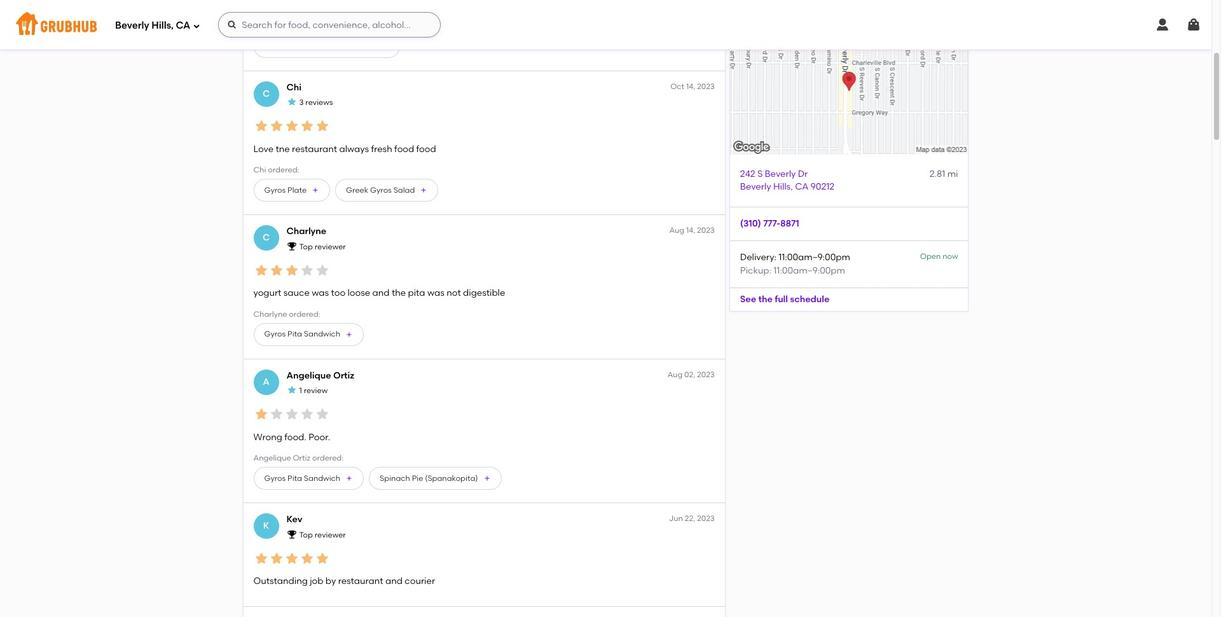 Task type: describe. For each thing, give the bounding box(es) containing it.
90212
[[811, 181, 835, 192]]

open now
[[920, 252, 958, 261]]

3
[[299, 98, 304, 107]]

aug 14, 2023
[[670, 226, 715, 235]]

1 food from the left
[[395, 144, 414, 154]]

top for kev
[[299, 531, 313, 539]]

top reviewer for charlyne
[[299, 242, 346, 251]]

salad
[[394, 186, 415, 195]]

yogurt
[[254, 288, 281, 299]]

spinach pie (spanakopita)
[[380, 474, 478, 483]]

greek
[[346, 186, 368, 195]]

14, for love tne restaurant always fresh food food
[[686, 82, 696, 91]]

now
[[943, 252, 958, 261]]

ordered: for charlyne ordered:
[[289, 310, 320, 318]]

aug for wrong food. poor.
[[668, 370, 683, 379]]

pie
[[412, 474, 423, 483]]

angelique ortiz
[[287, 370, 354, 381]]

1 gyros pita sandwich button from the top
[[254, 323, 364, 346]]

top reviewer for kev
[[299, 531, 346, 539]]

242 s beverly dr beverly hills , ca 90212
[[740, 168, 835, 192]]

1 vertical spatial beverly
[[765, 168, 796, 179]]

spinach
[[380, 474, 410, 483]]

mi
[[948, 168, 958, 179]]

charlyne for charlyne ordered:
[[254, 310, 287, 318]]

2.81
[[930, 168, 946, 179]]

open
[[920, 252, 941, 261]]

full
[[775, 294, 788, 305]]

gyros for gyros plate button
[[264, 186, 286, 195]]

2 vertical spatial beverly
[[740, 181, 771, 192]]

loose
[[348, 288, 370, 299]]

sandwich for 1st gyros pita sandwich 'button' from the bottom of the page
[[304, 474, 340, 483]]

ortiz for angelique ortiz ordered:
[[293, 454, 311, 463]]

lemon chicken pita sandwich
[[264, 42, 377, 51]]

top for charlyne
[[299, 242, 313, 251]]

hills
[[774, 181, 791, 192]]

(310) 777-8871
[[740, 218, 800, 229]]

0 vertical spatial and
[[373, 288, 390, 299]]

1 vertical spatial restaurant
[[338, 576, 383, 587]]

02,
[[685, 370, 696, 379]]

sauce
[[284, 288, 310, 299]]

charlyne ordered:
[[254, 310, 320, 318]]

courier
[[405, 576, 435, 587]]

outstanding
[[254, 576, 308, 587]]

0 horizontal spatial restaurant
[[292, 144, 337, 154]]

1 vertical spatial and
[[386, 576, 403, 587]]

reviewer for charlyne
[[315, 242, 346, 251]]

chi ordered:
[[254, 165, 299, 174]]

pita inside button
[[324, 42, 338, 51]]

always
[[339, 144, 369, 154]]

job
[[310, 576, 323, 587]]

ortiz for angelique ortiz
[[333, 370, 354, 381]]

pickup:
[[740, 265, 772, 276]]

1 horizontal spatial svg image
[[227, 20, 238, 30]]

gyros for first gyros pita sandwich 'button'
[[264, 330, 286, 339]]

charlyne for charlyne
[[287, 226, 326, 237]]

a
[[263, 376, 270, 387]]

(spanakopita)
[[425, 474, 478, 483]]

777-
[[764, 218, 781, 229]]

1
[[299, 386, 302, 395]]

the inside button
[[759, 294, 773, 305]]

angelique for angelique ortiz ordered:
[[254, 454, 291, 463]]

beverly inside main navigation navigation
[[115, 19, 149, 31]]

by
[[326, 576, 336, 587]]

22,
[[685, 514, 696, 523]]

plus icon image for 1st gyros pita sandwich 'button' from the bottom of the page
[[346, 475, 353, 482]]

8871
[[781, 218, 800, 229]]

chi for chi ordered:
[[254, 165, 266, 174]]

schedule
[[790, 294, 830, 305]]

wrong
[[254, 432, 282, 443]]

reviews
[[306, 98, 333, 107]]

gyros left "salad"
[[370, 186, 392, 195]]

ordered: down the poor.
[[312, 454, 344, 463]]

oct
[[671, 82, 685, 91]]

delivery: 11:00am–9:00pm
[[740, 252, 851, 263]]

food.
[[285, 432, 307, 443]]

main navigation navigation
[[0, 0, 1212, 50]]

11:00am–9:00pm for delivery: 11:00am–9:00pm
[[779, 252, 851, 263]]

plate
[[288, 186, 307, 195]]

(310)
[[740, 218, 761, 229]]

lemon
[[264, 42, 290, 51]]

april
[[254, 21, 271, 30]]

c for chi
[[263, 88, 270, 99]]

0 horizontal spatial svg image
[[193, 22, 201, 30]]

beverly hills, ca
[[115, 19, 190, 31]]

too
[[331, 288, 346, 299]]

plus icon image for lemon chicken pita sandwich button
[[382, 43, 389, 50]]



Task type: vqa. For each thing, say whether or not it's contained in the screenshot.
Vegetarian Loaf Sandwich*'s cilantro,
no



Task type: locate. For each thing, give the bounding box(es) containing it.
ordered: up lemon
[[272, 21, 304, 30]]

tne
[[276, 144, 290, 154]]

2023 right oct
[[697, 82, 715, 91]]

trophy icon image up sauce
[[287, 241, 297, 251]]

top down 'kev'
[[299, 531, 313, 539]]

1 vertical spatial aug
[[668, 370, 683, 379]]

2 top from the top
[[299, 531, 313, 539]]

pita
[[408, 288, 425, 299]]

gyros pita sandwich
[[264, 330, 340, 339], [264, 474, 340, 483]]

0 vertical spatial gyros pita sandwich button
[[254, 323, 364, 346]]

3 2023 from the top
[[697, 370, 715, 379]]

2023 for and
[[697, 226, 715, 235]]

chi down love
[[254, 165, 266, 174]]

sandwich down search for food, convenience, alcohol... search field
[[340, 42, 377, 51]]

0 vertical spatial 11:00am–9:00pm
[[779, 252, 851, 263]]

gyros down "chi ordered:"
[[264, 186, 286, 195]]

chi up 3
[[287, 82, 302, 93]]

angelique
[[287, 370, 331, 381], [254, 454, 291, 463]]

1 horizontal spatial ortiz
[[333, 370, 354, 381]]

0 vertical spatial c
[[263, 88, 270, 99]]

gyros plate
[[264, 186, 307, 195]]

was left too
[[312, 288, 329, 299]]

2 reviewer from the top
[[315, 531, 346, 539]]

2 c from the top
[[263, 232, 270, 243]]

1 horizontal spatial chi
[[287, 82, 302, 93]]

1 vertical spatial 11:00am–9:00pm
[[774, 265, 846, 276]]

sandwich
[[340, 42, 377, 51], [304, 330, 340, 339], [304, 474, 340, 483]]

kev
[[287, 514, 302, 525]]

gyros pita sandwich button
[[254, 323, 364, 346], [254, 467, 364, 490]]

gyros pita sandwich for first gyros pita sandwich 'button''s plus icon
[[264, 330, 340, 339]]

0 horizontal spatial ortiz
[[293, 454, 311, 463]]

0 vertical spatial 14,
[[686, 82, 696, 91]]

1 horizontal spatial restaurant
[[338, 576, 383, 587]]

Search for food, convenience, alcohol... search field
[[218, 12, 441, 38]]

poor.
[[309, 432, 330, 443]]

plus icon image inside lemon chicken pita sandwich button
[[382, 43, 389, 50]]

charlyne down yogurt
[[254, 310, 287, 318]]

0 vertical spatial ca
[[176, 19, 190, 31]]

jun 22, 2023
[[669, 514, 715, 523]]

1 vertical spatial gyros pita sandwich
[[264, 474, 340, 483]]

2 vertical spatial sandwich
[[304, 474, 340, 483]]

2023 for courier
[[697, 514, 715, 523]]

svg image left svg icon
[[1155, 17, 1171, 32]]

gyros down charlyne ordered:
[[264, 330, 286, 339]]

ordered:
[[272, 21, 304, 30], [268, 165, 299, 174], [289, 310, 320, 318], [312, 454, 344, 463]]

11:00am–9:00pm for pickup: 11:00am–9:00pm
[[774, 265, 846, 276]]

and right loose
[[373, 288, 390, 299]]

delivery:
[[740, 252, 777, 263]]

ca
[[176, 19, 190, 31], [795, 181, 809, 192]]

trophy icon image for kev
[[287, 529, 297, 539]]

angelique ortiz ordered:
[[254, 454, 344, 463]]

beverly up hills
[[765, 168, 796, 179]]

0 horizontal spatial the
[[392, 288, 406, 299]]

charlyne
[[287, 226, 326, 237], [254, 310, 287, 318]]

1 vertical spatial top reviewer
[[299, 531, 346, 539]]

trophy icon image for charlyne
[[287, 241, 297, 251]]

see the full schedule
[[740, 294, 830, 305]]

s
[[758, 168, 763, 179]]

ca right "," at the top of the page
[[795, 181, 809, 192]]

4 2023 from the top
[[697, 514, 715, 523]]

0 horizontal spatial was
[[312, 288, 329, 299]]

greek gyros salad
[[346, 186, 415, 195]]

pita down charlyne ordered:
[[288, 330, 302, 339]]

reviewer up by
[[315, 531, 346, 539]]

2 top reviewer from the top
[[299, 531, 346, 539]]

trophy icon image
[[287, 241, 297, 251], [287, 529, 297, 539]]

plus icon image for first gyros pita sandwich 'button'
[[346, 331, 353, 338]]

0 vertical spatial trophy icon image
[[287, 241, 297, 251]]

,
[[791, 181, 793, 192]]

0 vertical spatial chi
[[287, 82, 302, 93]]

k
[[263, 521, 269, 531]]

2023 right 02,
[[697, 370, 715, 379]]

0 horizontal spatial ca
[[176, 19, 190, 31]]

plus icon image right (spanakopita)
[[483, 475, 491, 482]]

1 vertical spatial charlyne
[[254, 310, 287, 318]]

0 vertical spatial ortiz
[[333, 370, 354, 381]]

trophy icon image down 'kev'
[[287, 529, 297, 539]]

1 vertical spatial angelique
[[254, 454, 291, 463]]

sandwich down angelique ortiz ordered:
[[304, 474, 340, 483]]

sandwich down charlyne ordered:
[[304, 330, 340, 339]]

ordered: up gyros plate
[[268, 165, 299, 174]]

top up sauce
[[299, 242, 313, 251]]

(310) 777-8871 button
[[740, 218, 800, 231]]

fresh
[[371, 144, 392, 154]]

gyros pita sandwich button down angelique ortiz ordered:
[[254, 467, 364, 490]]

top reviewer up too
[[299, 242, 346, 251]]

plus icon image for greek gyros salad button
[[420, 187, 428, 194]]

c for charlyne
[[263, 232, 270, 243]]

yogurt sauce was too loose and the pita was not digestible
[[254, 288, 505, 299]]

beverly left hills,
[[115, 19, 149, 31]]

plus icon image inside greek gyros salad button
[[420, 187, 428, 194]]

love
[[254, 144, 274, 154]]

1 vertical spatial ca
[[795, 181, 809, 192]]

2 trophy icon image from the top
[[287, 529, 297, 539]]

ca inside main navigation navigation
[[176, 19, 190, 31]]

0 vertical spatial reviewer
[[315, 242, 346, 251]]

2 14, from the top
[[686, 226, 696, 235]]

plus icon image
[[382, 43, 389, 50], [312, 187, 319, 194], [420, 187, 428, 194], [346, 331, 353, 338], [346, 475, 353, 482], [483, 475, 491, 482]]

chi for chi
[[287, 82, 302, 93]]

1 vertical spatial pita
[[288, 330, 302, 339]]

wrong food. poor.
[[254, 432, 330, 443]]

1 vertical spatial top
[[299, 531, 313, 539]]

reviewer for kev
[[315, 531, 346, 539]]

pita for first gyros pita sandwich 'button'
[[288, 330, 302, 339]]

1 vertical spatial 14,
[[686, 226, 696, 235]]

1 review
[[299, 386, 328, 395]]

was
[[312, 288, 329, 299], [427, 288, 445, 299]]

angelique for angelique ortiz
[[287, 370, 331, 381]]

the left pita on the top
[[392, 288, 406, 299]]

2023 for food
[[697, 82, 715, 91]]

11:00am–9:00pm down delivery: 11:00am–9:00pm at the right top of page
[[774, 265, 846, 276]]

1 vertical spatial ortiz
[[293, 454, 311, 463]]

14,
[[686, 82, 696, 91], [686, 226, 696, 235]]

2 horizontal spatial svg image
[[1155, 17, 1171, 32]]

1 top from the top
[[299, 242, 313, 251]]

1 trophy icon image from the top
[[287, 241, 297, 251]]

star icon image
[[287, 97, 297, 107], [254, 119, 269, 134], [269, 119, 284, 134], [284, 119, 299, 134], [299, 119, 315, 134], [315, 119, 330, 134], [254, 263, 269, 278], [269, 263, 284, 278], [284, 263, 299, 278], [299, 263, 315, 278], [315, 263, 330, 278], [287, 385, 297, 395], [254, 407, 269, 422], [269, 407, 284, 422], [284, 407, 299, 422], [299, 407, 315, 422], [315, 407, 330, 422], [254, 551, 269, 566], [269, 551, 284, 566], [284, 551, 299, 566], [299, 551, 315, 566], [315, 551, 330, 566]]

hills,
[[152, 19, 174, 31]]

0 vertical spatial sandwich
[[340, 42, 377, 51]]

not
[[447, 288, 461, 299]]

2 vertical spatial pita
[[288, 474, 302, 483]]

1 horizontal spatial the
[[759, 294, 773, 305]]

1 horizontal spatial ca
[[795, 181, 809, 192]]

3 reviews
[[299, 98, 333, 107]]

2 2023 from the top
[[697, 226, 715, 235]]

outstanding job by restaurant and courier
[[254, 576, 435, 587]]

0 vertical spatial restaurant
[[292, 144, 337, 154]]

plus icon image for gyros plate button
[[312, 187, 319, 194]]

14, for yogurt sauce was too loose and the pita was not digestible
[[686, 226, 696, 235]]

1 was from the left
[[312, 288, 329, 299]]

plus icon image left spinach
[[346, 475, 353, 482]]

gyros pita sandwich down angelique ortiz ordered:
[[264, 474, 340, 483]]

gyros pita sandwich for plus icon for 1st gyros pita sandwich 'button' from the bottom of the page
[[264, 474, 340, 483]]

2023 left the (310)
[[697, 226, 715, 235]]

1 vertical spatial sandwich
[[304, 330, 340, 339]]

and left courier
[[386, 576, 403, 587]]

2 gyros pita sandwich from the top
[[264, 474, 340, 483]]

charlyne down plate
[[287, 226, 326, 237]]

11:00am–9:00pm
[[779, 252, 851, 263], [774, 265, 846, 276]]

lemon chicken pita sandwich button
[[254, 35, 400, 58]]

0 vertical spatial pita
[[324, 42, 338, 51]]

ca right hills,
[[176, 19, 190, 31]]

ca inside the 242 s beverly dr beverly hills , ca 90212
[[795, 181, 809, 192]]

gyros down angelique ortiz ordered:
[[264, 474, 286, 483]]

plus icon image down loose
[[346, 331, 353, 338]]

2023
[[697, 82, 715, 91], [697, 226, 715, 235], [697, 370, 715, 379], [697, 514, 715, 523]]

1 14, from the top
[[686, 82, 696, 91]]

1 vertical spatial reviewer
[[315, 531, 346, 539]]

beverly down s
[[740, 181, 771, 192]]

c
[[263, 88, 270, 99], [263, 232, 270, 243]]

plus icon image down search for food, convenience, alcohol... search field
[[382, 43, 389, 50]]

see the full schedule button
[[730, 288, 840, 311]]

1 vertical spatial trophy icon image
[[287, 529, 297, 539]]

plus icon image for spinach pie (spanakopita) button
[[483, 475, 491, 482]]

2 was from the left
[[427, 288, 445, 299]]

14, right oct
[[686, 82, 696, 91]]

digestible
[[463, 288, 505, 299]]

aug for yogurt sauce was too loose and the pita was not digestible
[[670, 226, 685, 235]]

pickup: 11:00am–9:00pm
[[740, 265, 846, 276]]

1 horizontal spatial food
[[416, 144, 436, 154]]

svg image
[[1187, 17, 1202, 32]]

0 vertical spatial charlyne
[[287, 226, 326, 237]]

1 vertical spatial chi
[[254, 165, 266, 174]]

was left 'not'
[[427, 288, 445, 299]]

0 vertical spatial gyros pita sandwich
[[264, 330, 340, 339]]

jun
[[669, 514, 683, 523]]

dr
[[798, 168, 808, 179]]

oct 14, 2023
[[671, 82, 715, 91]]

0 vertical spatial top
[[299, 242, 313, 251]]

restaurant right by
[[338, 576, 383, 587]]

2023 right 22, on the right
[[697, 514, 715, 523]]

reviewer
[[315, 242, 346, 251], [315, 531, 346, 539]]

reviewer up too
[[315, 242, 346, 251]]

love tne restaurant always fresh food food
[[254, 144, 436, 154]]

pita down angelique ortiz ordered:
[[288, 474, 302, 483]]

2.81 mi
[[930, 168, 958, 179]]

svg image
[[1155, 17, 1171, 32], [227, 20, 238, 30], [193, 22, 201, 30]]

c down gyros plate
[[263, 232, 270, 243]]

0 vertical spatial top reviewer
[[299, 242, 346, 251]]

1 gyros pita sandwich from the top
[[264, 330, 340, 339]]

chi
[[287, 82, 302, 93], [254, 165, 266, 174]]

0 vertical spatial angelique
[[287, 370, 331, 381]]

the left full
[[759, 294, 773, 305]]

gyros for 1st gyros pita sandwich 'button' from the bottom of the page
[[264, 474, 286, 483]]

pita for 1st gyros pita sandwich 'button' from the bottom of the page
[[288, 474, 302, 483]]

angelique up '1 review'
[[287, 370, 331, 381]]

review
[[304, 386, 328, 395]]

gyros pita sandwich down charlyne ordered:
[[264, 330, 340, 339]]

c left 3
[[263, 88, 270, 99]]

svg image left april
[[227, 20, 238, 30]]

11:00am–9:00pm up pickup: 11:00am–9:00pm
[[779, 252, 851, 263]]

the
[[392, 288, 406, 299], [759, 294, 773, 305]]

1 horizontal spatial was
[[427, 288, 445, 299]]

0 vertical spatial aug
[[670, 226, 685, 235]]

april ordered:
[[254, 21, 304, 30]]

14, left the (310)
[[686, 226, 696, 235]]

plus icon image inside gyros plate button
[[312, 187, 319, 194]]

1 c from the top
[[263, 88, 270, 99]]

1 vertical spatial gyros pita sandwich button
[[254, 467, 364, 490]]

0 horizontal spatial food
[[395, 144, 414, 154]]

greek gyros salad button
[[335, 179, 439, 202]]

2 gyros pita sandwich button from the top
[[254, 467, 364, 490]]

pita down search for food, convenience, alcohol... search field
[[324, 42, 338, 51]]

sandwich for first gyros pita sandwich 'button'
[[304, 330, 340, 339]]

spinach pie (spanakopita) button
[[369, 467, 502, 490]]

ordered: down sauce
[[289, 310, 320, 318]]

1 top reviewer from the top
[[299, 242, 346, 251]]

angelique down wrong
[[254, 454, 291, 463]]

0 horizontal spatial chi
[[254, 165, 266, 174]]

242
[[740, 168, 756, 179]]

1 2023 from the top
[[697, 82, 715, 91]]

1 vertical spatial c
[[263, 232, 270, 243]]

plus icon image right "salad"
[[420, 187, 428, 194]]

see
[[740, 294, 757, 305]]

ortiz
[[333, 370, 354, 381], [293, 454, 311, 463]]

svg image right hills,
[[193, 22, 201, 30]]

0 vertical spatial beverly
[[115, 19, 149, 31]]

gyros pita sandwich button down charlyne ordered:
[[254, 323, 364, 346]]

and
[[373, 288, 390, 299], [386, 576, 403, 587]]

aug 02, 2023
[[668, 370, 715, 379]]

1 reviewer from the top
[[315, 242, 346, 251]]

plus icon image inside spinach pie (spanakopita) button
[[483, 475, 491, 482]]

ordered: for april ordered:
[[272, 21, 304, 30]]

restaurant right tne at the left of page
[[292, 144, 337, 154]]

sandwich inside button
[[340, 42, 377, 51]]

top reviewer down 'kev'
[[299, 531, 346, 539]]

plus icon image right plate
[[312, 187, 319, 194]]

chicken
[[292, 42, 322, 51]]

2 food from the left
[[416, 144, 436, 154]]

pita
[[324, 42, 338, 51], [288, 330, 302, 339], [288, 474, 302, 483]]

gyros
[[264, 186, 286, 195], [370, 186, 392, 195], [264, 330, 286, 339], [264, 474, 286, 483]]

beverly
[[115, 19, 149, 31], [765, 168, 796, 179], [740, 181, 771, 192]]

gyros plate button
[[254, 179, 330, 202]]

ordered: for chi ordered:
[[268, 165, 299, 174]]



